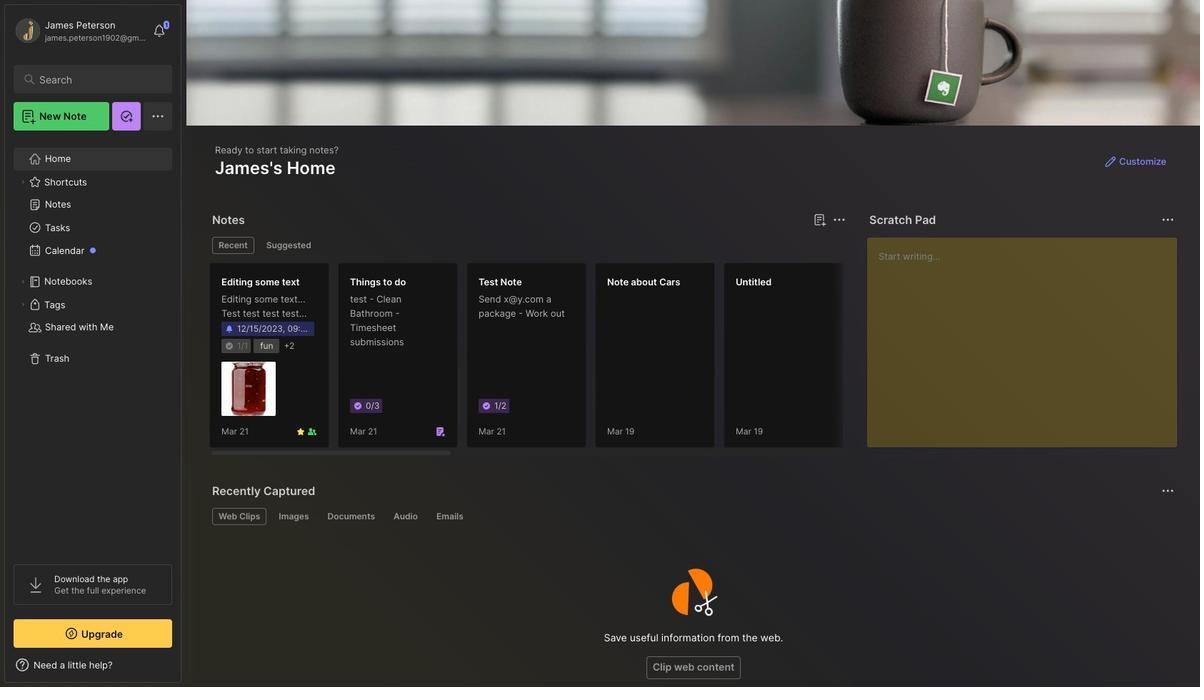Task type: locate. For each thing, give the bounding box(es) containing it.
click to collapse image
[[180, 661, 191, 679]]

more actions image
[[831, 211, 848, 229]]

WHAT'S NEW field
[[5, 654, 181, 677]]

row group
[[209, 263, 1200, 457]]

tree
[[5, 139, 181, 552]]

more actions image
[[1159, 211, 1177, 229], [1159, 483, 1177, 500]]

1 vertical spatial more actions image
[[1159, 483, 1177, 500]]

tab
[[212, 237, 254, 254], [260, 237, 318, 254], [212, 509, 267, 526], [272, 509, 315, 526], [321, 509, 381, 526], [387, 509, 424, 526], [430, 509, 470, 526]]

0 vertical spatial more actions image
[[1159, 211, 1177, 229]]

1 more actions image from the top
[[1159, 211, 1177, 229]]

expand notebooks image
[[19, 278, 27, 286]]

0 vertical spatial tab list
[[212, 237, 844, 254]]

None search field
[[39, 71, 159, 88]]

More actions field
[[829, 210, 849, 230], [1158, 210, 1178, 230], [1158, 481, 1178, 501]]

2 more actions image from the top
[[1159, 483, 1177, 500]]

tree inside main element
[[5, 139, 181, 552]]

1 vertical spatial tab list
[[212, 509, 1172, 526]]

tab list
[[212, 237, 844, 254], [212, 509, 1172, 526]]

Start writing… text field
[[879, 238, 1177, 436]]



Task type: vqa. For each thing, say whether or not it's contained in the screenshot.
Expand Tags icon
yes



Task type: describe. For each thing, give the bounding box(es) containing it.
none search field inside main element
[[39, 71, 159, 88]]

1 tab list from the top
[[212, 237, 844, 254]]

expand tags image
[[19, 301, 27, 309]]

Search text field
[[39, 73, 159, 86]]

Account field
[[14, 16, 146, 45]]

main element
[[0, 0, 186, 688]]

thumbnail image
[[221, 362, 276, 417]]

2 tab list from the top
[[212, 509, 1172, 526]]



